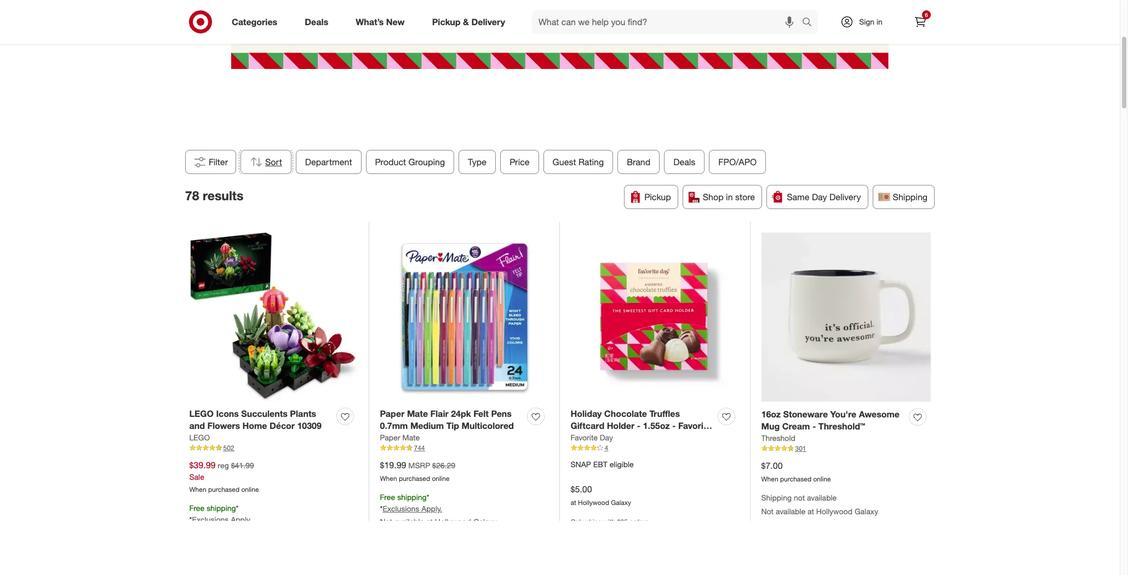 Task type: locate. For each thing, give the bounding box(es) containing it.
paper for paper mate flair 24pk felt pens 0.7mm medium tip multicolored
[[380, 408, 405, 419]]

What can we help you find? suggestions appear below search field
[[532, 10, 805, 34]]

16oz stoneware you're awesome mug cream - threshold™ image
[[761, 233, 931, 402], [761, 233, 931, 402]]

$35
[[617, 518, 628, 527]]

favorite down truffles
[[678, 421, 712, 432]]

1 horizontal spatial shipping
[[397, 493, 427, 502]]

- down truffles
[[672, 421, 676, 432]]

exclusions down the $19.99 msrp $26.29 when purchased online
[[383, 505, 419, 514]]

1 horizontal spatial favorite
[[678, 421, 712, 432]]

lego icons succulents plants and flowers home décor 10309 image
[[189, 233, 358, 402], [189, 233, 358, 402]]

purchased up 'not'
[[780, 476, 811, 484]]

guest rating
[[553, 156, 604, 167]]

sort button
[[241, 150, 291, 174]]

2 horizontal spatial galaxy
[[855, 507, 878, 517]]

0 horizontal spatial delivery
[[471, 16, 505, 27]]

free inside free shipping * * exclusions apply. not available at hollywood galaxy
[[380, 493, 395, 502]]

1 horizontal spatial available
[[776, 507, 805, 517]]

price
[[510, 156, 530, 167]]

not
[[761, 507, 774, 517], [380, 518, 392, 527]]

0 vertical spatial apply.
[[421, 505, 442, 514]]

* down the sale
[[189, 515, 192, 525]]

product grouping button
[[366, 150, 454, 174]]

0 vertical spatial delivery
[[471, 16, 505, 27]]

1 vertical spatial apply.
[[231, 515, 251, 525]]

at
[[571, 499, 576, 507], [808, 507, 814, 517], [426, 518, 433, 527]]

department
[[305, 156, 352, 167]]

giftcard
[[571, 421, 604, 432]]

threshold link
[[761, 433, 795, 444]]

2 horizontal spatial when
[[761, 476, 778, 484]]

0 vertical spatial favorite
[[678, 421, 712, 432]]

16oz
[[761, 409, 781, 420]]

lego down and
[[189, 433, 210, 443]]

1 horizontal spatial in
[[877, 17, 883, 26]]

0 horizontal spatial in
[[726, 191, 733, 202]]

product grouping
[[375, 156, 445, 167]]

delivery right same
[[829, 191, 861, 202]]

1 vertical spatial not
[[380, 518, 392, 527]]

when
[[380, 475, 397, 483], [761, 476, 778, 484], [189, 486, 206, 494]]

online inside $7.00 when purchased online
[[813, 476, 831, 484]]

0 vertical spatial mate
[[407, 408, 428, 419]]

brand button
[[618, 150, 660, 174]]

day
[[812, 191, 827, 202], [600, 433, 613, 443]]

0 vertical spatial paper
[[380, 408, 405, 419]]

day up 4
[[600, 433, 613, 443]]

delivery inside 'pickup & delivery' link
[[471, 16, 505, 27]]

1 vertical spatial mate
[[402, 433, 420, 443]]

0 horizontal spatial pickup
[[432, 16, 461, 27]]

in right sign at right top
[[877, 17, 883, 26]]

301
[[795, 445, 806, 453]]

home
[[242, 421, 267, 432]]

1 horizontal spatial not
[[761, 507, 774, 517]]

what's new link
[[346, 10, 418, 34]]

only
[[571, 518, 584, 527]]

1 paper from the top
[[380, 408, 405, 419]]

threshold™
[[818, 422, 865, 432]]

at down $7.00 when purchased online
[[808, 507, 814, 517]]

shipping
[[397, 493, 427, 502], [207, 504, 236, 513]]

day right same
[[812, 191, 827, 202]]

apply. down '$39.99 reg $41.99 sale when purchased online'
[[231, 515, 251, 525]]

78
[[185, 188, 199, 203]]

you're
[[830, 409, 856, 420]]

1 vertical spatial favorite
[[571, 433, 598, 443]]

deals link
[[295, 10, 342, 34]]

what's
[[356, 16, 384, 27]]

shipping down '$39.99 reg $41.99 sale when purchased online'
[[207, 504, 236, 513]]

0 horizontal spatial not
[[380, 518, 392, 527]]

available right 'not'
[[807, 494, 837, 503]]

apply. down the $19.99 msrp $26.29 when purchased online
[[421, 505, 442, 514]]

msrp
[[408, 461, 430, 471]]

- down the stoneware
[[812, 422, 816, 432]]

day inside button
[[812, 191, 827, 202]]

0 horizontal spatial available
[[394, 518, 424, 527]]

2 paper from the top
[[380, 433, 400, 443]]

0 vertical spatial day
[[812, 191, 827, 202]]

apply. inside free shipping * * exclusions apply. not available at hollywood galaxy
[[421, 505, 442, 514]]

0 horizontal spatial purchased
[[208, 486, 239, 494]]

0 vertical spatial exclusions
[[383, 505, 419, 514]]

pickup down brand button
[[644, 191, 671, 202]]

6 link
[[908, 10, 932, 34]]

mate up medium
[[407, 408, 428, 419]]

sign in link
[[831, 10, 900, 34]]

medium
[[410, 421, 444, 432]]

sort
[[265, 156, 282, 167]]

0 horizontal spatial day
[[600, 433, 613, 443]]

1 horizontal spatial pickup
[[644, 191, 671, 202]]

1 horizontal spatial delivery
[[829, 191, 861, 202]]

1 vertical spatial day
[[600, 433, 613, 443]]

décor
[[269, 421, 295, 432]]

0 horizontal spatial hollywood
[[435, 518, 471, 527]]

-
[[637, 421, 641, 432], [672, 421, 676, 432], [812, 422, 816, 432]]

paper mate flair 24pk felt pens 0.7mm medium tip multicolored link
[[380, 408, 523, 433]]

paper up 0.7mm
[[380, 408, 405, 419]]

0 vertical spatial free
[[380, 493, 395, 502]]

0 vertical spatial deals
[[305, 16, 328, 27]]

1 vertical spatial available
[[776, 507, 805, 517]]

1 vertical spatial paper
[[380, 433, 400, 443]]

at down the $19.99 msrp $26.29 when purchased online
[[426, 518, 433, 527]]

online up shipping not available not available at hollywood galaxy
[[813, 476, 831, 484]]

1 horizontal spatial shipping
[[893, 191, 928, 202]]

online inside '$39.99 reg $41.99 sale when purchased online'
[[241, 486, 259, 494]]

purchased inside $7.00 when purchased online
[[780, 476, 811, 484]]

deals inside button
[[673, 156, 696, 167]]

shipping down the $19.99 msrp $26.29 when purchased online
[[397, 493, 427, 502]]

1 lego from the top
[[189, 408, 214, 419]]

0 vertical spatial exclusions apply. link
[[383, 505, 442, 514]]

not inside shipping not available not available at hollywood galaxy
[[761, 507, 774, 517]]

snap ebt eligible
[[571, 460, 634, 470]]

exclusions inside the free shipping * * exclusions apply.
[[192, 515, 229, 525]]

1 vertical spatial exclusions apply. link
[[192, 515, 251, 525]]

in inside 'button'
[[726, 191, 733, 202]]

available down the $19.99 msrp $26.29 when purchased online
[[394, 518, 424, 527]]

awesome
[[859, 409, 900, 420]]

hollywood
[[578, 499, 609, 507], [816, 507, 853, 517], [435, 518, 471, 527]]

0 vertical spatial not
[[761, 507, 774, 517]]

1 horizontal spatial when
[[380, 475, 397, 483]]

0 horizontal spatial when
[[189, 486, 206, 494]]

1 vertical spatial deals
[[673, 156, 696, 167]]

apply. inside the free shipping * * exclusions apply.
[[231, 515, 251, 525]]

0 horizontal spatial deals
[[305, 16, 328, 27]]

0 horizontal spatial shipping
[[207, 504, 236, 513]]

paper down 0.7mm
[[380, 433, 400, 443]]

pickup inside button
[[644, 191, 671, 202]]

delivery right &
[[471, 16, 505, 27]]

same day delivery button
[[767, 185, 868, 209]]

free inside the free shipping * * exclusions apply.
[[189, 504, 204, 513]]

exclusions apply. link down '$39.99 reg $41.99 sale when purchased online'
[[192, 515, 251, 525]]

purchased inside the $19.99 msrp $26.29 when purchased online
[[399, 475, 430, 483]]

*
[[427, 493, 429, 502], [236, 504, 239, 513], [380, 505, 383, 514], [189, 515, 192, 525]]

purchased down "msrp"
[[399, 475, 430, 483]]

paper mate flair 24pk felt pens 0.7mm medium tip multicolored image
[[380, 233, 549, 402], [380, 233, 549, 402]]

favorite down giftcard in the right bottom of the page
[[571, 433, 598, 443]]

delivery inside same day delivery button
[[829, 191, 861, 202]]

when down $7.00
[[761, 476, 778, 484]]

store
[[735, 191, 755, 202]]

purchased
[[399, 475, 430, 483], [780, 476, 811, 484], [208, 486, 239, 494]]

2 horizontal spatial purchased
[[780, 476, 811, 484]]

free down the sale
[[189, 504, 204, 513]]

shipping inside shipping not available not available at hollywood galaxy
[[761, 494, 792, 503]]

holiday chocolate truffles giftcard holder - 1.55oz - favorite day™ image
[[571, 233, 739, 402], [571, 233, 739, 402]]

0 horizontal spatial at
[[426, 518, 433, 527]]

2 vertical spatial available
[[394, 518, 424, 527]]

when down $19.99
[[380, 475, 397, 483]]

lego
[[189, 408, 214, 419], [189, 433, 210, 443]]

favorite
[[678, 421, 712, 432], [571, 433, 598, 443]]

holiday
[[571, 408, 602, 419]]

galaxy inside $5.00 at hollywood galaxy
[[611, 499, 631, 507]]

1 vertical spatial shipping
[[207, 504, 236, 513]]

when inside '$39.99 reg $41.99 sale when purchased online'
[[189, 486, 206, 494]]

online down "$26.29"
[[432, 475, 450, 483]]

1 vertical spatial pickup
[[644, 191, 671, 202]]

lego link
[[189, 433, 210, 444]]

1 vertical spatial free
[[189, 504, 204, 513]]

free down $19.99
[[380, 493, 395, 502]]

shipping inside free shipping * * exclusions apply. not available at hollywood galaxy
[[397, 493, 427, 502]]

1 vertical spatial delivery
[[829, 191, 861, 202]]

in for sign
[[877, 17, 883, 26]]

deals right brand button
[[673, 156, 696, 167]]

at down $5.00
[[571, 499, 576, 507]]

shop
[[703, 191, 724, 202]]

0 horizontal spatial online
[[241, 486, 259, 494]]

paper inside the paper mate flair 24pk felt pens 0.7mm medium tip multicolored
[[380, 408, 405, 419]]

1 vertical spatial shipping
[[761, 494, 792, 503]]

lego up and
[[189, 408, 214, 419]]

deals left what's
[[305, 16, 328, 27]]

1 horizontal spatial purchased
[[399, 475, 430, 483]]

1 horizontal spatial galaxy
[[611, 499, 631, 507]]

shipping
[[893, 191, 928, 202], [761, 494, 792, 503]]

in left store
[[726, 191, 733, 202]]

shipping inside button
[[893, 191, 928, 202]]

$19.99 msrp $26.29 when purchased online
[[380, 460, 455, 483]]

what's new
[[356, 16, 405, 27]]

1 horizontal spatial hollywood
[[578, 499, 609, 507]]

2 horizontal spatial online
[[813, 476, 831, 484]]

hollywood inside shipping not available not available at hollywood galaxy
[[816, 507, 853, 517]]

1 horizontal spatial online
[[432, 475, 450, 483]]

0 vertical spatial shipping
[[893, 191, 928, 202]]

available
[[807, 494, 837, 503], [776, 507, 805, 517], [394, 518, 424, 527]]

0 horizontal spatial exclusions
[[192, 515, 229, 525]]

0 horizontal spatial shipping
[[761, 494, 792, 503]]

0 horizontal spatial galaxy
[[473, 518, 497, 527]]

2 horizontal spatial -
[[812, 422, 816, 432]]

mate inside the paper mate flair 24pk felt pens 0.7mm medium tip multicolored
[[407, 408, 428, 419]]

1 horizontal spatial day
[[812, 191, 827, 202]]

shipping inside the free shipping * * exclusions apply.
[[207, 504, 236, 513]]

1 horizontal spatial deals
[[673, 156, 696, 167]]

2 horizontal spatial hollywood
[[816, 507, 853, 517]]

exclusions apply. link down the $19.99 msrp $26.29 when purchased online
[[383, 505, 442, 514]]

- left 1.55oz
[[637, 421, 641, 432]]

1 horizontal spatial exclusions
[[383, 505, 419, 514]]

2 horizontal spatial at
[[808, 507, 814, 517]]

ships
[[586, 518, 601, 527]]

$7.00 when purchased online
[[761, 461, 831, 484]]

pickup left &
[[432, 16, 461, 27]]

mate up 744
[[402, 433, 420, 443]]

1 horizontal spatial free
[[380, 493, 395, 502]]

0 vertical spatial available
[[807, 494, 837, 503]]

exclusions down the sale
[[192, 515, 229, 525]]

online down the $41.99 on the left bottom of page
[[241, 486, 259, 494]]

when down the sale
[[189, 486, 206, 494]]

1 vertical spatial in
[[726, 191, 733, 202]]

0 horizontal spatial -
[[637, 421, 641, 432]]

delivery
[[471, 16, 505, 27], [829, 191, 861, 202]]

purchased inside '$39.99 reg $41.99 sale when purchased online'
[[208, 486, 239, 494]]

favorite day
[[571, 433, 613, 443]]

shop in store
[[703, 191, 755, 202]]

0 horizontal spatial free
[[189, 504, 204, 513]]

delivery for pickup & delivery
[[471, 16, 505, 27]]

1 vertical spatial exclusions
[[192, 515, 229, 525]]

1 horizontal spatial apply.
[[421, 505, 442, 514]]

pickup for pickup & delivery
[[432, 16, 461, 27]]

exclusions inside free shipping * * exclusions apply. not available at hollywood galaxy
[[383, 505, 419, 514]]

2 lego from the top
[[189, 433, 210, 443]]

favorite inside holiday chocolate truffles giftcard holder - 1.55oz - favorite day™
[[678, 421, 712, 432]]

free for $39.99
[[189, 504, 204, 513]]

0 vertical spatial lego
[[189, 408, 214, 419]]

exclusions for $19.99
[[383, 505, 419, 514]]

1 horizontal spatial -
[[672, 421, 676, 432]]

results
[[203, 188, 243, 203]]

0 horizontal spatial apply.
[[231, 515, 251, 525]]

0 vertical spatial shipping
[[397, 493, 427, 502]]

galaxy
[[611, 499, 631, 507], [855, 507, 878, 517], [473, 518, 497, 527]]

1 horizontal spatial at
[[571, 499, 576, 507]]

holder
[[607, 421, 635, 432]]

0 vertical spatial pickup
[[432, 16, 461, 27]]

purchased down reg
[[208, 486, 239, 494]]

apply.
[[421, 505, 442, 514], [231, 515, 251, 525]]

lego inside lego icons succulents plants and flowers home décor 10309
[[189, 408, 214, 419]]

hollywood inside $5.00 at hollywood galaxy
[[578, 499, 609, 507]]

available down 'not'
[[776, 507, 805, 517]]

0 vertical spatial in
[[877, 17, 883, 26]]

1 vertical spatial lego
[[189, 433, 210, 443]]

free
[[380, 493, 395, 502], [189, 504, 204, 513]]

exclusions for $39.99
[[192, 515, 229, 525]]



Task type: describe. For each thing, give the bounding box(es) containing it.
free for $19.99
[[380, 493, 395, 502]]

$39.99 reg $41.99 sale when purchased online
[[189, 460, 259, 494]]

filter
[[209, 156, 228, 167]]

* down the $19.99 msrp $26.29 when purchased online
[[427, 493, 429, 502]]

reg
[[218, 461, 229, 471]]

when inside the $19.99 msrp $26.29 when purchased online
[[380, 475, 397, 483]]

favorite day link
[[571, 433, 613, 444]]

2 horizontal spatial available
[[807, 494, 837, 503]]

apply. for $39.99
[[231, 515, 251, 525]]

pickup for pickup
[[644, 191, 671, 202]]

78 results
[[185, 188, 243, 203]]

0 horizontal spatial favorite
[[571, 433, 598, 443]]

brand
[[627, 156, 650, 167]]

search
[[797, 17, 824, 28]]

felt
[[473, 408, 489, 419]]

orders
[[630, 518, 649, 527]]

guest
[[553, 156, 576, 167]]

type button
[[459, 150, 496, 174]]

flowers
[[207, 421, 240, 432]]

grouping
[[409, 156, 445, 167]]

plants
[[290, 408, 316, 419]]

502
[[223, 444, 234, 453]]

$5.00
[[571, 484, 592, 495]]

fpo/apo
[[719, 156, 757, 167]]

galaxy inside free shipping * * exclusions apply. not available at hollywood galaxy
[[473, 518, 497, 527]]

available inside free shipping * * exclusions apply. not available at hollywood galaxy
[[394, 518, 424, 527]]

shop in store button
[[683, 185, 762, 209]]

cream
[[782, 422, 810, 432]]

paper for paper mate
[[380, 433, 400, 443]]

sign in
[[859, 17, 883, 26]]

pickup & delivery
[[432, 16, 505, 27]]

rating
[[579, 156, 604, 167]]

0.7mm
[[380, 421, 408, 432]]

department button
[[296, 150, 361, 174]]

eligible
[[610, 460, 634, 470]]

day for favorite
[[600, 433, 613, 443]]

lego for lego
[[189, 433, 210, 443]]

type
[[468, 156, 487, 167]]

&
[[463, 16, 469, 27]]

only ships with $35 orders
[[571, 518, 649, 527]]

deals for deals button
[[673, 156, 696, 167]]

4 link
[[571, 444, 739, 454]]

deals for deals link
[[305, 16, 328, 27]]

$26.29
[[432, 461, 455, 471]]

502 link
[[189, 444, 358, 454]]

1 horizontal spatial exclusions apply. link
[[383, 505, 442, 514]]

ebt
[[593, 460, 607, 470]]

holiday chocolate truffles giftcard holder - 1.55oz - favorite day™
[[571, 408, 712, 444]]

delivery for same day delivery
[[829, 191, 861, 202]]

pens
[[491, 408, 512, 419]]

price button
[[500, 150, 539, 174]]

at inside shipping not available not available at hollywood galaxy
[[808, 507, 814, 517]]

- inside 16oz stoneware you're awesome mug cream - threshold™
[[812, 422, 816, 432]]

* down $19.99
[[380, 505, 383, 514]]

744 link
[[380, 444, 549, 454]]

day for same
[[812, 191, 827, 202]]

$39.99
[[189, 460, 216, 471]]

categories
[[232, 16, 277, 27]]

lego for lego icons succulents plants and flowers home décor 10309
[[189, 408, 214, 419]]

744
[[414, 444, 425, 453]]

categories link
[[222, 10, 291, 34]]

not
[[794, 494, 805, 503]]

16oz stoneware you're awesome mug cream - threshold™ link
[[761, 408, 905, 433]]

apply. for $19.99
[[421, 505, 442, 514]]

lego icons succulents plants and flowers home décor 10309 link
[[189, 408, 332, 433]]

when inside $7.00 when purchased online
[[761, 476, 778, 484]]

day™
[[571, 433, 592, 444]]

threshold
[[761, 434, 795, 443]]

$7.00
[[761, 461, 783, 472]]

shipping for $19.99
[[397, 493, 427, 502]]

shipping for $39.99
[[207, 504, 236, 513]]

paper mate flair 24pk felt pens 0.7mm medium tip multicolored
[[380, 408, 514, 432]]

shipping not available not available at hollywood galaxy
[[761, 494, 878, 517]]

$19.99
[[380, 460, 406, 471]]

paper mate link
[[380, 433, 420, 444]]

at inside $5.00 at hollywood galaxy
[[571, 499, 576, 507]]

shipping for shipping not available not available at hollywood galaxy
[[761, 494, 792, 503]]

10309
[[297, 421, 322, 432]]

6
[[925, 12, 928, 18]]

$5.00 at hollywood galaxy
[[571, 484, 631, 507]]

lego icons succulents plants and flowers home décor 10309
[[189, 408, 322, 432]]

chocolate
[[604, 408, 647, 419]]

filter button
[[185, 150, 236, 174]]

301 link
[[761, 444, 931, 454]]

stoneware
[[783, 409, 828, 420]]

not inside free shipping * * exclusions apply. not available at hollywood galaxy
[[380, 518, 392, 527]]

and
[[189, 421, 205, 432]]

mug
[[761, 422, 780, 432]]

online inside the $19.99 msrp $26.29 when purchased online
[[432, 475, 450, 483]]

free shipping * * exclusions apply.
[[189, 504, 251, 525]]

icons
[[216, 408, 239, 419]]

sign
[[859, 17, 874, 26]]

succulents
[[241, 408, 288, 419]]

new
[[386, 16, 405, 27]]

shipping for shipping
[[893, 191, 928, 202]]

deals button
[[664, 150, 705, 174]]

paper mate
[[380, 433, 420, 443]]

24pk
[[451, 408, 471, 419]]

multicolored
[[462, 421, 514, 432]]

mate for paper mate
[[402, 433, 420, 443]]

hollywood inside free shipping * * exclusions apply. not available at hollywood galaxy
[[435, 518, 471, 527]]

4
[[605, 444, 608, 453]]

at inside free shipping * * exclusions apply. not available at hollywood galaxy
[[426, 518, 433, 527]]

guest rating button
[[543, 150, 613, 174]]

in for shop
[[726, 191, 733, 202]]

snap
[[571, 460, 591, 470]]

mate for paper mate flair 24pk felt pens 0.7mm medium tip multicolored
[[407, 408, 428, 419]]

pickup button
[[624, 185, 678, 209]]

galaxy inside shipping not available not available at hollywood galaxy
[[855, 507, 878, 517]]

* down '$39.99 reg $41.99 sale when purchased online'
[[236, 504, 239, 513]]

shipping button
[[873, 185, 935, 209]]

free shipping * * exclusions apply. not available at hollywood galaxy
[[380, 493, 497, 527]]

0 horizontal spatial exclusions apply. link
[[192, 515, 251, 525]]



Task type: vqa. For each thing, say whether or not it's contained in the screenshot.
the - within the $3.89 - $17.29 at Baton Rouge Siegen
no



